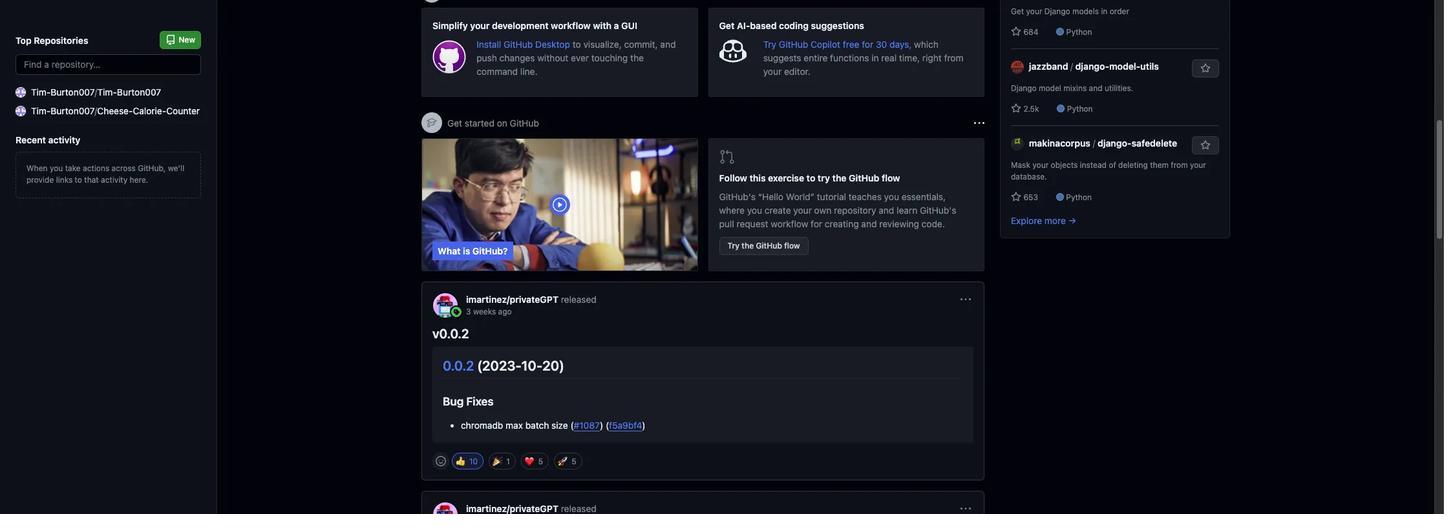 Task type: describe. For each thing, give the bounding box(es) containing it.
@jazzband profile image
[[1011, 61, 1024, 74]]

to inside the try the github flow element
[[807, 173, 815, 184]]

based
[[750, 20, 777, 31]]

django- for safedelete
[[1098, 138, 1132, 149]]

tim-burton007 / cheese-calorie-counter
[[31, 105, 200, 116]]

changes
[[500, 52, 535, 63]]

from inside which suggests entire functions in real time, right from your editor.
[[944, 52, 964, 63]]

learn
[[897, 205, 918, 216]]

add or remove reactions image
[[436, 457, 446, 467]]

exercise
[[768, 173, 804, 184]]

tutorial
[[817, 191, 846, 202]]

started
[[465, 117, 495, 128]]

editor.
[[784, 66, 811, 77]]

5 for 🚀
[[572, 457, 576, 467]]

recent activity
[[16, 134, 80, 145]]

we'll
[[168, 164, 184, 173]]

1 vertical spatial django
[[1011, 83, 1037, 93]]

batch
[[525, 420, 549, 431]]

ai-
[[737, 20, 750, 31]]

/ down tim-burton007 / tim-burton007
[[95, 105, 97, 116]]

to inside to visualize, commit, and push changes without ever touching the command line.
[[573, 39, 581, 50]]

try
[[818, 173, 830, 184]]

explore more →
[[1011, 215, 1076, 226]]

653
[[1021, 193, 1038, 202]]

what is github? link
[[422, 139, 697, 271]]

gui
[[621, 20, 637, 31]]

burton007 up calorie- at the top left
[[117, 87, 161, 98]]

github inside get ai-based coding suggestions element
[[779, 39, 808, 50]]

github inside "try the github flow" link
[[756, 241, 782, 251]]

try for try github copilot free for 30 days,
[[763, 39, 776, 50]]

ever
[[571, 52, 589, 63]]

get ai-based coding suggestions
[[719, 20, 864, 31]]

flow inside "try the github flow" link
[[784, 241, 800, 251]]

explore
[[1011, 215, 1042, 226]]

👍 10
[[455, 455, 478, 468]]

real
[[881, 52, 897, 63]]

when
[[27, 164, 48, 173]]

time,
[[899, 52, 920, 63]]

github inside simplify your development workflow with a gui element
[[504, 39, 533, 50]]

#1087 link
[[574, 420, 600, 431]]

follow this exercise to try the github flow
[[719, 173, 900, 184]]

0 horizontal spatial workflow
[[551, 20, 591, 31]]

more
[[1045, 215, 1066, 226]]

your up database.
[[1033, 160, 1049, 170]]

❤️
[[524, 455, 534, 468]]

your inside which suggests entire functions in real time, right from your editor.
[[763, 66, 782, 77]]

github up teaches
[[849, 173, 879, 184]]

30
[[876, 39, 887, 50]]

and inside to visualize, commit, and push changes without ever touching the command line.
[[660, 39, 676, 50]]

star this repository image for jazzband / django-model-utils
[[1200, 63, 1211, 74]]

install github desktop
[[477, 39, 573, 50]]

get ai-based coding suggestions element
[[708, 8, 985, 97]]

star image for 684
[[1011, 26, 1021, 37]]

new
[[179, 35, 195, 45]]

visualize,
[[583, 39, 622, 50]]

when you take actions across github, we'll provide links to that activity here.
[[27, 164, 184, 185]]

/ up instead
[[1093, 138, 1095, 149]]

follow
[[719, 173, 747, 184]]

3 weeks ago
[[466, 307, 512, 317]]

jazzband / django-model-utils
[[1029, 61, 1159, 72]]

install
[[477, 39, 501, 50]]

new link
[[160, 31, 201, 49]]

essentials,
[[902, 191, 946, 202]]

explore more → link
[[1011, 215, 1076, 226]]

star image
[[1011, 192, 1021, 202]]

in for real
[[872, 52, 879, 63]]

1 ( from the left
[[570, 420, 574, 431]]

star image for 2.5k
[[1011, 103, 1021, 114]]

across
[[112, 164, 136, 173]]

🚀 5
[[558, 455, 576, 468]]

in for order
[[1101, 6, 1108, 16]]

mixins
[[1064, 83, 1087, 93]]

right
[[922, 52, 942, 63]]

cheese-
[[97, 105, 133, 116]]

top repositories
[[16, 35, 88, 46]]

try github copilot free for 30 days,
[[763, 39, 914, 50]]

2 feed item heading menu image from the top
[[961, 505, 971, 515]]

utilities.
[[1105, 83, 1133, 93]]

is
[[463, 246, 470, 257]]

2.5k
[[1021, 104, 1039, 114]]

this
[[750, 173, 766, 184]]

code.
[[922, 219, 945, 229]]

request
[[737, 219, 768, 229]]

makinacorpus / django-safedelete
[[1029, 138, 1177, 149]]

the inside to visualize, commit, and push changes without ever touching the command line.
[[630, 52, 644, 63]]

tim- for tim-burton007
[[31, 87, 51, 98]]

with
[[593, 20, 612, 31]]

Find a repository… text field
[[16, 54, 201, 75]]

django- for model-
[[1075, 61, 1109, 72]]

1 vertical spatial you
[[884, 191, 899, 202]]

github desktop image
[[432, 40, 466, 74]]

imartinez/privategpt link
[[466, 294, 558, 305]]

0.0.2
[[443, 358, 474, 374]]

1 feed item heading menu image from the top
[[961, 295, 971, 305]]

max
[[506, 420, 523, 431]]

imartinez/privategpt
[[466, 294, 558, 305]]

entire
[[804, 52, 828, 63]]

👍
[[455, 455, 465, 468]]

0.0.2 (2023-10-20)
[[443, 358, 564, 374]]

simplify your development workflow with a gui element
[[421, 8, 698, 97]]

days,
[[890, 39, 912, 50]]

0 vertical spatial python
[[1066, 27, 1092, 37]]

1 ) from the left
[[600, 420, 603, 431]]

github's "hello world" tutorial teaches you essentials, where you create your own repository and learn github's pull request workflow for creating and reviewing code.
[[719, 191, 956, 229]]

on
[[497, 117, 507, 128]]

get for get your django models in order
[[1011, 6, 1024, 16]]

copilot
[[811, 39, 840, 50]]

10-
[[521, 358, 543, 374]]

❤️ 5
[[524, 455, 543, 468]]

/ up cheese-
[[95, 87, 97, 98]]

line.
[[520, 66, 538, 77]]

here.
[[130, 175, 148, 185]]

0 horizontal spatial github's
[[719, 191, 756, 202]]

order
[[1110, 6, 1129, 16]]

deleting
[[1118, 160, 1148, 170]]

creating
[[825, 219, 859, 229]]

simplify your development workflow with a gui
[[432, 20, 637, 31]]

🎉
[[492, 455, 502, 468]]

play image
[[552, 197, 567, 213]]

🎉 1
[[492, 455, 510, 468]]

repositories
[[34, 35, 88, 46]]



Task type: locate. For each thing, give the bounding box(es) containing it.
1 horizontal spatial get
[[719, 20, 735, 31]]

try the github flow link
[[719, 237, 808, 255]]

github's up code.
[[920, 205, 956, 216]]

try for try the github flow
[[728, 241, 740, 251]]

what is github?
[[438, 246, 508, 257]]

simplify
[[432, 20, 468, 31]]

star this repository image right safedelete on the right of page
[[1200, 140, 1211, 151]]

and
[[660, 39, 676, 50], [1089, 83, 1103, 93], [879, 205, 894, 216], [861, 219, 877, 229]]

v0.0.2
[[432, 326, 469, 341]]

to inside 'when you take actions across github, we'll provide links to that activity here.'
[[75, 175, 82, 185]]

1 horizontal spatial 5
[[572, 457, 576, 467]]

tim-
[[31, 87, 51, 98], [97, 87, 117, 98], [31, 105, 51, 116]]

from right them
[[1171, 160, 1188, 170]]

and down repository
[[861, 219, 877, 229]]

get
[[1011, 6, 1024, 16], [719, 20, 735, 31], [447, 117, 462, 128]]

without
[[537, 52, 568, 63]]

get for get ai-based coding suggestions
[[719, 20, 735, 31]]

your right them
[[1190, 160, 1206, 170]]

your down world"
[[793, 205, 812, 216]]

github down request at the top right of the page
[[756, 241, 782, 251]]

world"
[[786, 191, 814, 202]]

from
[[944, 52, 964, 63], [1171, 160, 1188, 170]]

0 vertical spatial workflow
[[551, 20, 591, 31]]

cheese calorie counter image
[[16, 106, 26, 116]]

2 vertical spatial the
[[742, 241, 754, 251]]

activity
[[48, 134, 80, 145], [101, 175, 127, 185]]

0.0.2 link
[[443, 358, 474, 374]]

1 vertical spatial django-
[[1098, 138, 1132, 149]]

1 vertical spatial workflow
[[771, 219, 808, 229]]

the down commit,
[[630, 52, 644, 63]]

python down models
[[1066, 27, 1092, 37]]

you up learn
[[884, 191, 899, 202]]

activity inside 'when you take actions across github, we'll provide links to that activity here.'
[[101, 175, 127, 185]]

workflow up 'desktop'
[[551, 20, 591, 31]]

tim- right 'cheese calorie counter' icon
[[31, 105, 51, 116]]

for left 30
[[862, 39, 873, 50]]

own
[[814, 205, 832, 216]]

0 vertical spatial in
[[1101, 6, 1108, 16]]

create
[[765, 205, 791, 216]]

links
[[56, 175, 73, 185]]

0 vertical spatial star image
[[1011, 26, 1021, 37]]

/ up django model mixins and utilities. at right top
[[1071, 61, 1073, 72]]

commit,
[[624, 39, 658, 50]]

1 vertical spatial from
[[1171, 160, 1188, 170]]

2 horizontal spatial you
[[884, 191, 899, 202]]

1 horizontal spatial django
[[1045, 6, 1070, 16]]

github?
[[473, 246, 508, 257]]

1 horizontal spatial )
[[642, 420, 646, 431]]

the down request at the top right of the page
[[742, 241, 754, 251]]

) left the f5a9bf4 link
[[600, 420, 603, 431]]

0 horizontal spatial try
[[728, 241, 740, 251]]

0 vertical spatial from
[[944, 52, 964, 63]]

size
[[552, 420, 568, 431]]

burton007 down tim-burton007 / tim-burton007
[[51, 105, 95, 116]]

0 horizontal spatial from
[[944, 52, 964, 63]]

1 vertical spatial star this repository image
[[1200, 140, 1211, 151]]

get right mortar board image
[[447, 117, 462, 128]]

where
[[719, 205, 745, 216]]

and up reviewing
[[879, 205, 894, 216]]

flow up learn
[[882, 173, 900, 184]]

from inside mask your objects instead of deleting them from your database.
[[1171, 160, 1188, 170]]

0 horizontal spatial you
[[50, 164, 63, 173]]

0 horizontal spatial )
[[600, 420, 603, 431]]

django left models
[[1045, 6, 1070, 16]]

get left "ai-"
[[719, 20, 735, 31]]

for inside get ai-based coding suggestions element
[[862, 39, 873, 50]]

workflow inside github's "hello world" tutorial teaches you essentials, where you create your own repository and learn github's pull request workflow for creating and reviewing code.
[[771, 219, 808, 229]]

your inside github's "hello world" tutorial teaches you essentials, where you create your own repository and learn github's pull request workflow for creating and reviewing code.
[[793, 205, 812, 216]]

which
[[914, 39, 939, 50]]

2 star image from the top
[[1011, 103, 1021, 114]]

flow down create
[[784, 241, 800, 251]]

f5a9bf4
[[609, 420, 642, 431]]

burton007 for cheese-
[[51, 105, 95, 116]]

5 inside ❤️ 5
[[538, 457, 543, 467]]

get your django models in order
[[1011, 6, 1129, 16]]

Top Repositories search field
[[16, 54, 201, 75]]

suggests
[[763, 52, 801, 63]]

(2023-
[[477, 358, 521, 374]]

0 horizontal spatial get
[[447, 117, 462, 128]]

1 vertical spatial for
[[811, 219, 822, 229]]

top
[[16, 35, 32, 46]]

for inside github's "hello world" tutorial teaches you essentials, where you create your own repository and learn github's pull request workflow for creating and reviewing code.
[[811, 219, 822, 229]]

0 vertical spatial you
[[50, 164, 63, 173]]

django- up of
[[1098, 138, 1132, 149]]

0 horizontal spatial (
[[570, 420, 574, 431]]

1 vertical spatial feed item heading menu image
[[961, 505, 971, 515]]

@makinacorpus profile image
[[1011, 138, 1024, 151]]

github's up where
[[719, 191, 756, 202]]

python for makinacorpus
[[1066, 193, 1092, 202]]

workflow
[[551, 20, 591, 31], [771, 219, 808, 229]]

0 vertical spatial activity
[[48, 134, 80, 145]]

a
[[614, 20, 619, 31]]

🚀
[[558, 455, 567, 468]]

in left real
[[872, 52, 879, 63]]

get for get started on github
[[447, 117, 462, 128]]

0 vertical spatial django-
[[1075, 61, 1109, 72]]

1 vertical spatial in
[[872, 52, 879, 63]]

card preview element
[[432, 347, 974, 443]]

and right commit,
[[660, 39, 676, 50]]

in left order
[[1101, 6, 1108, 16]]

jazzband
[[1029, 61, 1068, 72]]

0 vertical spatial flow
[[882, 173, 900, 184]]

0 horizontal spatial the
[[630, 52, 644, 63]]

django model mixins and utilities.
[[1011, 83, 1133, 93]]

2 ( from the left
[[606, 420, 609, 431]]

tim burton007 image
[[16, 87, 26, 97]]

( right #1087 on the bottom of the page
[[606, 420, 609, 431]]

you up request at the top right of the page
[[747, 205, 762, 216]]

and right mixins
[[1089, 83, 1103, 93]]

tim- up cheese-
[[97, 87, 117, 98]]

which suggests entire functions in real time, right from your editor.
[[763, 39, 964, 77]]

star image up @makinacorpus profile icon
[[1011, 103, 1021, 114]]

try up the suggests
[[763, 39, 776, 50]]

git pull request image
[[719, 149, 735, 165]]

1 horizontal spatial github's
[[920, 205, 956, 216]]

of
[[1109, 160, 1116, 170]]

2 horizontal spatial to
[[807, 173, 815, 184]]

1 horizontal spatial from
[[1171, 160, 1188, 170]]

for down own
[[811, 219, 822, 229]]

get started on github
[[447, 117, 539, 128]]

in inside which suggests entire functions in real time, right from your editor.
[[872, 52, 879, 63]]

star image
[[1011, 26, 1021, 37], [1011, 103, 1021, 114]]

actions
[[83, 164, 109, 173]]

v0.0.2 link
[[432, 326, 469, 341]]

0 vertical spatial star this repository image
[[1200, 63, 1211, 74]]

1 vertical spatial star image
[[1011, 103, 1021, 114]]

github up changes
[[504, 39, 533, 50]]

your down the suggests
[[763, 66, 782, 77]]

0 vertical spatial feed item heading menu image
[[961, 295, 971, 305]]

star this repository image for makinacorpus / django-safedelete
[[1200, 140, 1211, 151]]

to left try
[[807, 173, 815, 184]]

from right right
[[944, 52, 964, 63]]

ago
[[498, 307, 512, 317]]

to up ever at the left of the page
[[573, 39, 581, 50]]

chromadb
[[461, 420, 503, 431]]

(
[[570, 420, 574, 431], [606, 420, 609, 431]]

1 horizontal spatial the
[[742, 241, 754, 251]]

tim- for cheese-calorie-counter
[[31, 105, 51, 116]]

you up links
[[50, 164, 63, 173]]

github up the suggests
[[779, 39, 808, 50]]

0 vertical spatial get
[[1011, 6, 1024, 16]]

tim- right tim burton007 image at the top left
[[31, 87, 51, 98]]

1
[[506, 457, 510, 467]]

activity up take
[[48, 134, 80, 145]]

django
[[1045, 6, 1070, 16], [1011, 83, 1037, 93]]

0 vertical spatial the
[[630, 52, 644, 63]]

github,
[[138, 164, 166, 173]]

to down take
[[75, 175, 82, 185]]

0 horizontal spatial 5
[[538, 457, 543, 467]]

to visualize, commit, and push changes without ever touching the command line.
[[477, 39, 676, 77]]

1 vertical spatial python
[[1067, 104, 1093, 114]]

feed tag image
[[451, 307, 462, 317]]

mortar board image
[[427, 118, 437, 128]]

github
[[504, 39, 533, 50], [779, 39, 808, 50], [510, 117, 539, 128], [849, 173, 879, 184], [756, 241, 782, 251]]

workflow down create
[[771, 219, 808, 229]]

try github copilot free for 30 days, link
[[763, 39, 914, 50]]

try down "pull"
[[728, 241, 740, 251]]

2 5 from the left
[[572, 457, 576, 467]]

repository
[[834, 205, 876, 216]]

5 right 🚀
[[572, 457, 576, 467]]

5 right ❤️ in the left bottom of the page
[[538, 457, 543, 467]]

what
[[438, 246, 461, 257]]

( right size
[[570, 420, 574, 431]]

star this repository image right utils
[[1200, 63, 1211, 74]]

what is github? element
[[421, 138, 698, 272]]

github right on
[[510, 117, 539, 128]]

star this repository image
[[1200, 63, 1211, 74], [1200, 140, 1211, 151]]

1 horizontal spatial for
[[862, 39, 873, 50]]

functions
[[830, 52, 869, 63]]

2 ) from the left
[[642, 420, 646, 431]]

1 vertical spatial the
[[832, 173, 847, 184]]

try inside get ai-based coding suggestions element
[[763, 39, 776, 50]]

1 horizontal spatial flow
[[882, 173, 900, 184]]

activity down across
[[101, 175, 127, 185]]

your up install
[[470, 20, 490, 31]]

the
[[630, 52, 644, 63], [832, 173, 847, 184], [742, 241, 754, 251]]

burton007 for tim-
[[51, 87, 95, 98]]

1 vertical spatial activity
[[101, 175, 127, 185]]

feed item heading menu image
[[961, 295, 971, 305], [961, 505, 971, 515]]

add or remove reactions element
[[432, 453, 449, 470]]

1 horizontal spatial (
[[606, 420, 609, 431]]

0 horizontal spatial to
[[75, 175, 82, 185]]

makinacorpus
[[1029, 138, 1091, 149]]

1 horizontal spatial activity
[[101, 175, 127, 185]]

2 star this repository image from the top
[[1200, 140, 1211, 151]]

mask
[[1011, 160, 1030, 170]]

development
[[492, 20, 549, 31]]

bug fixes
[[443, 395, 494, 408]]

python up →
[[1066, 193, 1092, 202]]

1 horizontal spatial try
[[763, 39, 776, 50]]

1 5 from the left
[[538, 457, 543, 467]]

star image up @jazzband profile icon
[[1011, 26, 1021, 37]]

your up 684
[[1026, 6, 1042, 16]]

/
[[1071, 61, 1073, 72], [95, 87, 97, 98], [95, 105, 97, 116], [1093, 138, 1095, 149]]

bug
[[443, 395, 464, 408]]

1 vertical spatial get
[[719, 20, 735, 31]]

2 vertical spatial get
[[447, 117, 462, 128]]

the right try
[[832, 173, 847, 184]]

0 horizontal spatial for
[[811, 219, 822, 229]]

) right #1087 on the bottom of the page
[[642, 420, 646, 431]]

1 horizontal spatial you
[[747, 205, 762, 216]]

you inside 'when you take actions across github, we'll provide links to that activity here.'
[[50, 164, 63, 173]]

chromadb max batch size ( #1087 ) ( f5a9bf4 )
[[461, 420, 646, 431]]

reviewing
[[879, 219, 919, 229]]

0 vertical spatial for
[[862, 39, 873, 50]]

2 vertical spatial you
[[747, 205, 762, 216]]

teaches
[[849, 191, 882, 202]]

django- up mixins
[[1075, 61, 1109, 72]]

get up 684
[[1011, 6, 1024, 16]]

684
[[1021, 27, 1038, 37]]

0 vertical spatial django
[[1045, 6, 1070, 16]]

database.
[[1011, 172, 1047, 182]]

0 vertical spatial try
[[763, 39, 776, 50]]

desktop
[[535, 39, 570, 50]]

utils
[[1140, 61, 1159, 72]]

1 horizontal spatial in
[[1101, 6, 1108, 16]]

install github desktop link
[[477, 39, 573, 50]]

try the github flow
[[728, 241, 800, 251]]

2 vertical spatial python
[[1066, 193, 1092, 202]]

5
[[538, 457, 543, 467], [572, 457, 576, 467]]

1 vertical spatial flow
[[784, 241, 800, 251]]

1 vertical spatial try
[[728, 241, 740, 251]]

2 horizontal spatial get
[[1011, 6, 1024, 16]]

1 vertical spatial github's
[[920, 205, 956, 216]]

@imartinez profile image
[[432, 293, 458, 319]]

)
[[600, 420, 603, 431], [642, 420, 646, 431]]

1 star image from the top
[[1011, 26, 1021, 37]]

0 vertical spatial github's
[[719, 191, 756, 202]]

1 horizontal spatial workflow
[[771, 219, 808, 229]]

2 horizontal spatial the
[[832, 173, 847, 184]]

5 for ❤️
[[538, 457, 543, 467]]

0 horizontal spatial in
[[872, 52, 879, 63]]

0 horizontal spatial django
[[1011, 83, 1037, 93]]

flow
[[882, 173, 900, 184], [784, 241, 800, 251]]

burton007 down top repositories search box
[[51, 87, 95, 98]]

what is github? image
[[422, 139, 697, 271]]

python down mixins
[[1067, 104, 1093, 114]]

try the github flow element
[[708, 138, 985, 272]]

0 horizontal spatial flow
[[784, 241, 800, 251]]

django up 2.5k
[[1011, 83, 1037, 93]]

5 inside 🚀 5
[[572, 457, 576, 467]]

0 horizontal spatial activity
[[48, 134, 80, 145]]

1 horizontal spatial to
[[573, 39, 581, 50]]

instead
[[1080, 160, 1107, 170]]

why am i seeing this? image
[[974, 118, 985, 128]]

1 star this repository image from the top
[[1200, 63, 1211, 74]]

10
[[469, 457, 478, 467]]

python for jazzband
[[1067, 104, 1093, 114]]



Task type: vqa. For each thing, say whether or not it's contained in the screenshot.
activity
yes



